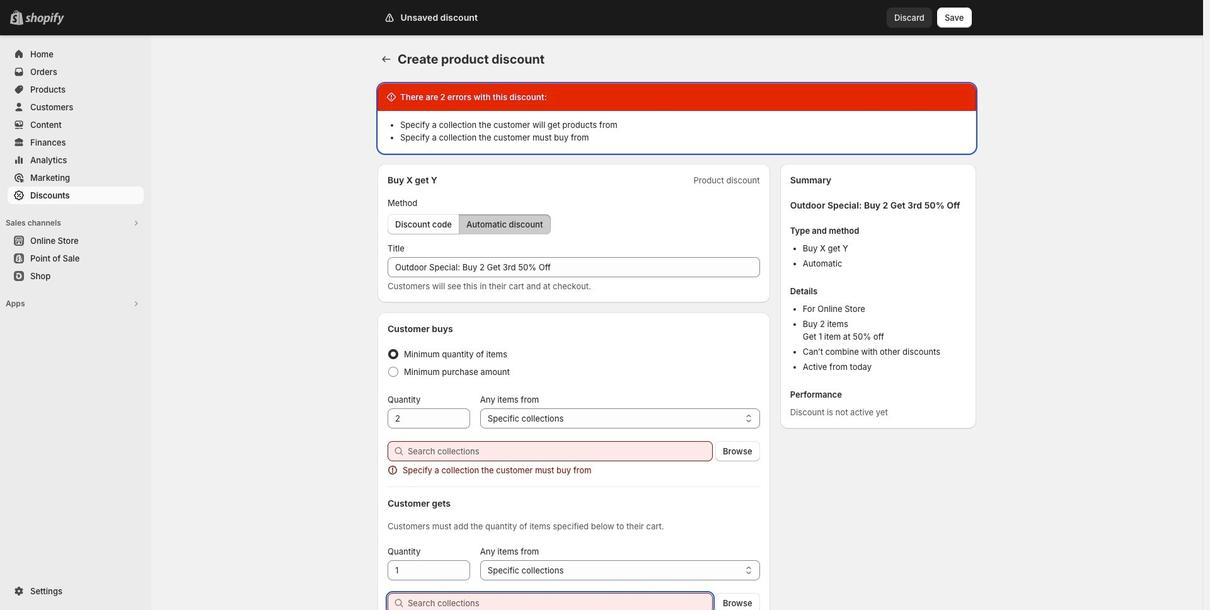 Task type: vqa. For each thing, say whether or not it's contained in the screenshot.
text field
yes



Task type: locate. For each thing, give the bounding box(es) containing it.
1 vertical spatial search collections text field
[[408, 593, 713, 610]]

0 vertical spatial search collections text field
[[408, 441, 713, 461]]

Search collections text field
[[408, 441, 713, 461], [408, 593, 713, 610]]

None text field
[[388, 257, 760, 277], [388, 408, 470, 429], [388, 560, 470, 581], [388, 257, 760, 277], [388, 408, 470, 429], [388, 560, 470, 581]]



Task type: describe. For each thing, give the bounding box(es) containing it.
2 search collections text field from the top
[[408, 593, 713, 610]]

1 search collections text field from the top
[[408, 441, 713, 461]]

shopify image
[[25, 13, 64, 25]]



